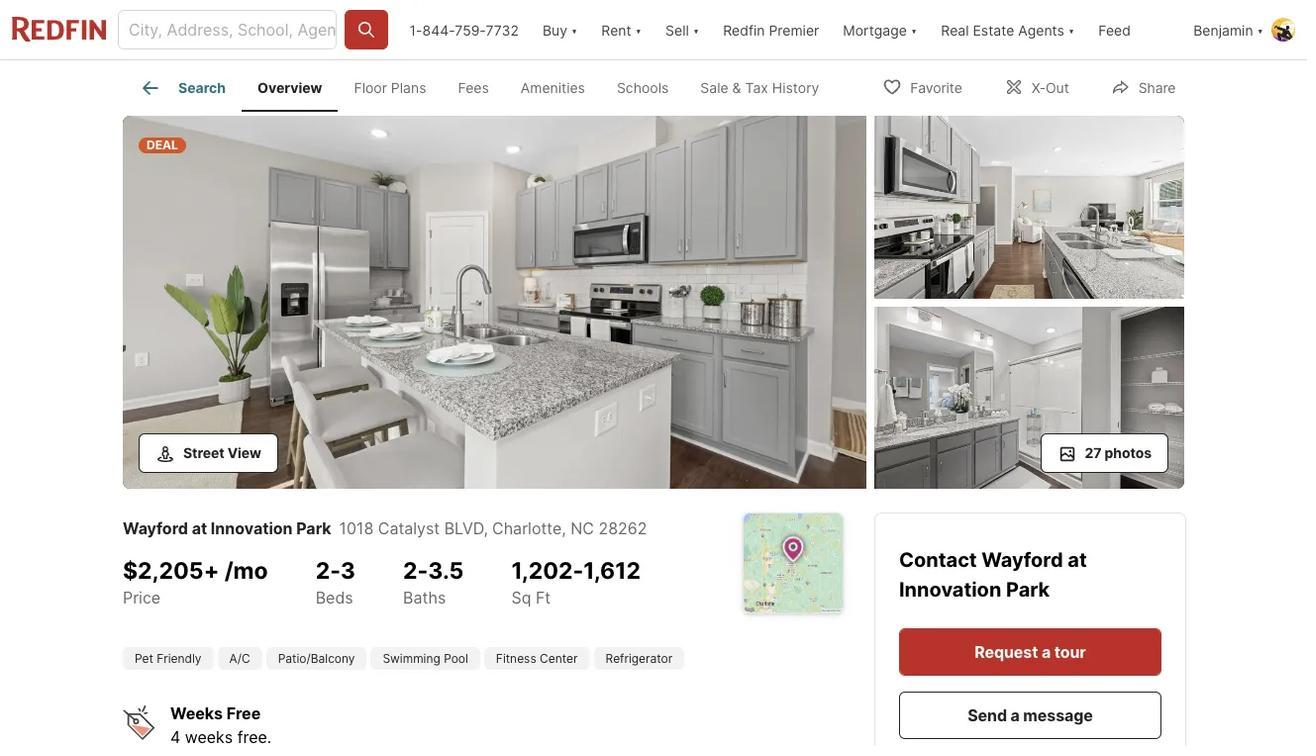 Task type: describe. For each thing, give the bounding box(es) containing it.
park for wayford at innovation park 1018 catalyst blvd , charlotte , nc 28262
[[296, 519, 331, 539]]

28262
[[599, 519, 647, 539]]

amenities
[[521, 80, 585, 96]]

a for send
[[1011, 706, 1020, 726]]

1,612
[[584, 557, 641, 585]]

buy ▾ button
[[531, 0, 590, 59]]

2- for 3
[[316, 557, 341, 585]]

real estate agents ▾ button
[[930, 0, 1087, 59]]

amenities tab
[[505, 64, 601, 112]]

redfin premier
[[723, 21, 820, 38]]

price
[[123, 588, 161, 608]]

weeks free
[[170, 704, 261, 724]]

mortgage ▾ button
[[831, 0, 930, 59]]

rent ▾
[[602, 21, 642, 38]]

pet
[[135, 652, 153, 667]]

sale
[[701, 80, 729, 96]]

catalyst
[[378, 519, 440, 539]]

redfin premier button
[[711, 0, 831, 59]]

plans
[[391, 80, 426, 96]]

x-out button
[[987, 66, 1086, 106]]

share
[[1139, 79, 1176, 96]]

1,202-
[[512, 557, 584, 585]]

sell
[[666, 21, 689, 38]]

floor plans tab
[[338, 64, 442, 112]]

wayford at innovation park
[[900, 549, 1087, 602]]

schools tab
[[601, 64, 685, 112]]

1-
[[410, 21, 423, 38]]

tour
[[1055, 643, 1087, 663]]

mortgage ▾ button
[[843, 0, 918, 59]]

$2,205+
[[123, 557, 219, 585]]

premier
[[769, 21, 820, 38]]

at for wayford at innovation park 1018 catalyst blvd , charlotte , nc 28262
[[192, 519, 207, 539]]

x-out
[[1032, 79, 1070, 96]]

rent ▾ button
[[602, 0, 642, 59]]

street view button
[[139, 434, 278, 474]]

blvd
[[444, 519, 484, 539]]

5 ▾ from the left
[[1069, 21, 1075, 38]]

floor plans
[[354, 80, 426, 96]]

message
[[1024, 706, 1093, 726]]

▾ for benjamin ▾
[[1258, 21, 1264, 38]]

759-
[[455, 21, 486, 38]]

feed
[[1099, 21, 1131, 38]]

▾ for rent ▾
[[636, 21, 642, 38]]

request
[[975, 643, 1039, 663]]

floor
[[354, 80, 387, 96]]

wayford for wayford at innovation park
[[982, 549, 1064, 573]]

park for wayford at innovation park
[[1006, 579, 1050, 602]]

send a message button
[[900, 692, 1162, 740]]

send
[[968, 706, 1007, 726]]

2-3.5 baths
[[403, 557, 464, 608]]

deal
[[147, 138, 178, 153]]

contact
[[900, 549, 982, 573]]

sell ▾ button
[[666, 0, 700, 59]]

1-844-759-7732
[[410, 21, 519, 38]]

pet friendly
[[135, 652, 202, 667]]

sell ▾ button
[[654, 0, 711, 59]]

request a tour button
[[900, 629, 1162, 677]]

2-3 beds
[[316, 557, 356, 608]]

agents
[[1019, 21, 1065, 38]]

favorite
[[911, 79, 963, 96]]

street view
[[183, 445, 261, 462]]

3.5
[[428, 557, 464, 585]]

feed button
[[1087, 0, 1182, 59]]

estate
[[973, 21, 1015, 38]]

2 , from the left
[[562, 519, 566, 539]]

27 photos button
[[1041, 434, 1169, 474]]

rent
[[602, 21, 632, 38]]

wayford at innovation park 1018 catalyst blvd , charlotte , nc 28262
[[123, 519, 647, 539]]

user photo image
[[1272, 18, 1296, 42]]

fitness
[[496, 652, 537, 667]]

▾ for buy ▾
[[571, 21, 578, 38]]

&
[[733, 80, 742, 96]]

fitness center
[[496, 652, 578, 667]]



Task type: vqa. For each thing, say whether or not it's contained in the screenshot.


Task type: locate. For each thing, give the bounding box(es) containing it.
6 ▾ from the left
[[1258, 21, 1264, 38]]

wayford inside wayford at innovation park
[[982, 549, 1064, 573]]

1 horizontal spatial ,
[[562, 519, 566, 539]]

0 horizontal spatial 2-
[[316, 557, 341, 585]]

schools
[[617, 80, 669, 96]]

swimming pool
[[383, 652, 468, 667]]

image image
[[123, 116, 867, 489], [875, 116, 1185, 299], [875, 307, 1185, 489]]

park inside wayford at innovation park
[[1006, 579, 1050, 602]]

0 vertical spatial at
[[192, 519, 207, 539]]

1,202-1,612 sq ft
[[512, 557, 641, 608]]

1 vertical spatial wayford
[[982, 549, 1064, 573]]

27
[[1085, 445, 1102, 462]]

at up tour
[[1068, 549, 1087, 573]]

tax
[[745, 80, 769, 96]]

tab list
[[123, 60, 851, 112]]

real estate agents ▾ link
[[941, 0, 1075, 59]]

0 horizontal spatial a
[[1011, 706, 1020, 726]]

1 horizontal spatial 2-
[[403, 557, 428, 585]]

2- up baths
[[403, 557, 428, 585]]

0 horizontal spatial ,
[[484, 519, 488, 539]]

a
[[1042, 643, 1051, 663], [1011, 706, 1020, 726]]

free
[[227, 704, 261, 724]]

0 vertical spatial a
[[1042, 643, 1051, 663]]

tab list containing search
[[123, 60, 851, 112]]

2- inside 2-3 beds
[[316, 557, 341, 585]]

2- inside the 2-3.5 baths
[[403, 557, 428, 585]]

weeks
[[170, 704, 223, 724]]

wayford up the request a tour button
[[982, 549, 1064, 573]]

1 vertical spatial park
[[1006, 579, 1050, 602]]

▾ for mortgage ▾
[[911, 21, 918, 38]]

mortgage ▾
[[843, 21, 918, 38]]

wayford
[[123, 519, 188, 539], [982, 549, 1064, 573]]

2 2- from the left
[[403, 557, 428, 585]]

1 vertical spatial innovation
[[900, 579, 1002, 602]]

sale & tax history tab
[[685, 64, 836, 112]]

overview tab
[[242, 64, 338, 112]]

, left nc
[[562, 519, 566, 539]]

at for wayford at innovation park
[[1068, 549, 1087, 573]]

friendly
[[157, 652, 202, 667]]

history
[[772, 80, 820, 96]]

buy ▾
[[543, 21, 578, 38]]

0 horizontal spatial at
[[192, 519, 207, 539]]

2- for 3.5
[[403, 557, 428, 585]]

favorite button
[[866, 66, 980, 106]]

3 ▾ from the left
[[693, 21, 700, 38]]

0 vertical spatial innovation
[[211, 519, 293, 539]]

mortgage
[[843, 21, 907, 38]]

▾ right rent
[[636, 21, 642, 38]]

share button
[[1094, 66, 1193, 106]]

a for request
[[1042, 643, 1051, 663]]

/mo
[[225, 557, 268, 585]]

, left charlotte at the bottom of page
[[484, 519, 488, 539]]

1 horizontal spatial innovation
[[900, 579, 1002, 602]]

2 ▾ from the left
[[636, 21, 642, 38]]

a inside button
[[1011, 706, 1020, 726]]

real estate agents ▾
[[941, 21, 1075, 38]]

benjamin
[[1194, 21, 1254, 38]]

▾ for sell ▾
[[693, 21, 700, 38]]

wayford up $2,205+
[[123, 519, 188, 539]]

refrigerator
[[606, 652, 673, 667]]

pool
[[444, 652, 468, 667]]

sale & tax history
[[701, 80, 820, 96]]

overview
[[258, 80, 322, 96]]

▾ right the agents
[[1069, 21, 1075, 38]]

innovation inside wayford at innovation park
[[900, 579, 1002, 602]]

a inside button
[[1042, 643, 1051, 663]]

park up the request a tour button
[[1006, 579, 1050, 602]]

at
[[192, 519, 207, 539], [1068, 549, 1087, 573]]

27 photos
[[1085, 445, 1152, 462]]

nc
[[571, 519, 594, 539]]

street
[[183, 445, 224, 462]]

7732
[[486, 21, 519, 38]]

benjamin ▾
[[1194, 21, 1264, 38]]

fees tab
[[442, 64, 505, 112]]

4 ▾ from the left
[[911, 21, 918, 38]]

wayford for wayford at innovation park 1018 catalyst blvd , charlotte , nc 28262
[[123, 519, 188, 539]]

beds
[[316, 588, 353, 608]]

center
[[540, 652, 578, 667]]

buy
[[543, 21, 568, 38]]

▾ right mortgage
[[911, 21, 918, 38]]

ft
[[536, 588, 551, 608]]

▾ right buy
[[571, 21, 578, 38]]

x-
[[1032, 79, 1046, 96]]

photos
[[1105, 445, 1152, 462]]

rent ▾ button
[[590, 0, 654, 59]]

▾ left user photo
[[1258, 21, 1264, 38]]

1 horizontal spatial at
[[1068, 549, 1087, 573]]

innovation
[[211, 519, 293, 539], [900, 579, 1002, 602]]

1018
[[339, 519, 374, 539]]

3
[[341, 557, 356, 585]]

1 2- from the left
[[316, 557, 341, 585]]

844-
[[423, 21, 455, 38]]

1 vertical spatial a
[[1011, 706, 1020, 726]]

a left tour
[[1042, 643, 1051, 663]]

patio/balcony
[[278, 652, 355, 667]]

charlotte
[[492, 519, 562, 539]]

2- up the beds
[[316, 557, 341, 585]]

a right send
[[1011, 706, 1020, 726]]

1 ▾ from the left
[[571, 21, 578, 38]]

$2,205+ /mo price
[[123, 557, 268, 608]]

▾ right sell
[[693, 21, 700, 38]]

innovation up "/mo"
[[211, 519, 293, 539]]

search link
[[139, 76, 226, 100]]

,
[[484, 519, 488, 539], [562, 519, 566, 539]]

baths
[[403, 588, 446, 608]]

1 horizontal spatial a
[[1042, 643, 1051, 663]]

real
[[941, 21, 969, 38]]

redfin
[[723, 21, 765, 38]]

search
[[178, 80, 226, 96]]

at up $2,205+
[[192, 519, 207, 539]]

a/c
[[229, 652, 250, 667]]

0 horizontal spatial innovation
[[211, 519, 293, 539]]

City, Address, School, Agent, ZIP search field
[[118, 10, 337, 50]]

innovation for wayford at innovation park
[[900, 579, 1002, 602]]

at inside wayford at innovation park
[[1068, 549, 1087, 573]]

1 horizontal spatial wayford
[[982, 549, 1064, 573]]

0 horizontal spatial park
[[296, 519, 331, 539]]

sell ▾
[[666, 21, 700, 38]]

request a tour
[[975, 643, 1087, 663]]

1-844-759-7732 link
[[410, 21, 519, 38]]

0 vertical spatial park
[[296, 519, 331, 539]]

1 , from the left
[[484, 519, 488, 539]]

sq
[[512, 588, 531, 608]]

swimming
[[383, 652, 441, 667]]

1 horizontal spatial park
[[1006, 579, 1050, 602]]

innovation down contact
[[900, 579, 1002, 602]]

park left 1018
[[296, 519, 331, 539]]

deal link
[[123, 116, 867, 493]]

map entry image
[[744, 514, 843, 613]]

view
[[228, 445, 261, 462]]

submit search image
[[357, 20, 377, 40]]

0 vertical spatial wayford
[[123, 519, 188, 539]]

2-
[[316, 557, 341, 585], [403, 557, 428, 585]]

innovation for wayford at innovation park 1018 catalyst blvd , charlotte , nc 28262
[[211, 519, 293, 539]]

fees
[[458, 80, 489, 96]]

1 vertical spatial at
[[1068, 549, 1087, 573]]

buy ▾ button
[[543, 0, 578, 59]]

send a message
[[968, 706, 1093, 726]]

0 horizontal spatial wayford
[[123, 519, 188, 539]]



